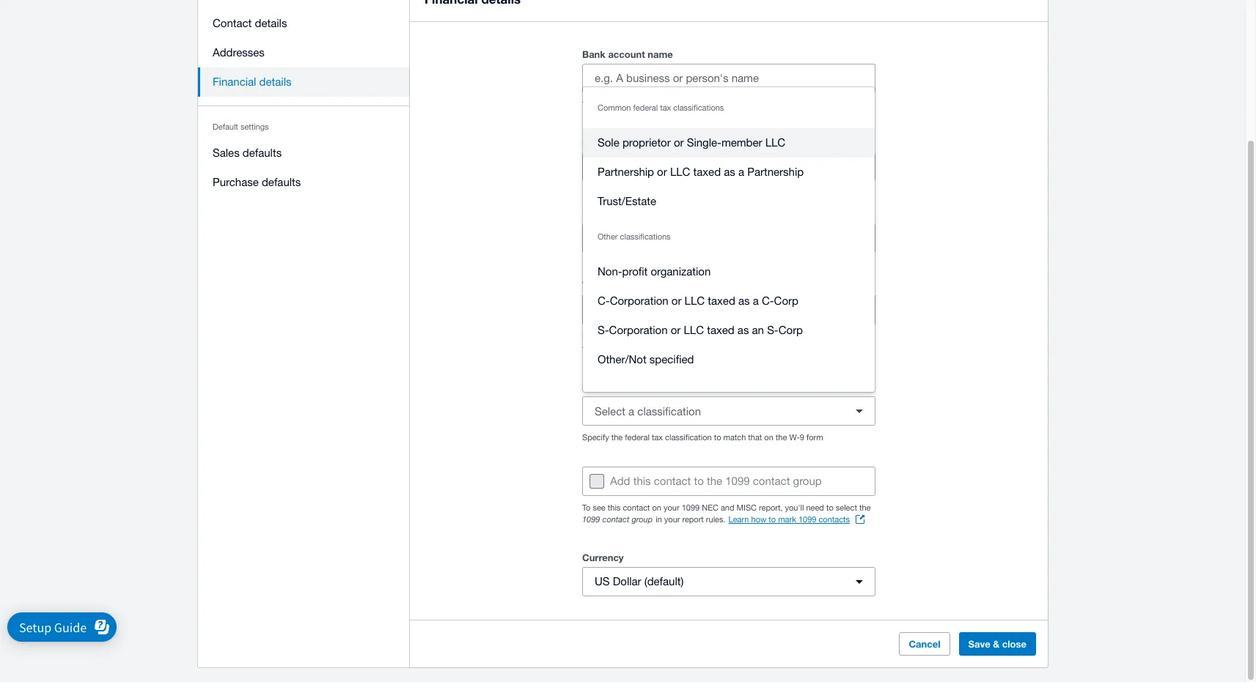 Task type: vqa. For each thing, say whether or not it's contained in the screenshot.
7
no



Task type: describe. For each thing, give the bounding box(es) containing it.
2 vertical spatial classification
[[665, 433, 712, 442]]

routing number
[[582, 137, 656, 149]]

dollar
[[613, 576, 641, 588]]

when inside enter your contact's tax number, which is needed when filing the 1099 report to the irs.
[[763, 333, 782, 342]]

single-
[[687, 136, 721, 149]]

corporation for s-
[[609, 324, 668, 337]]

llc down the c-corporation or llc taxed as a c-corp
[[684, 324, 704, 337]]

2 partnership from the left
[[747, 166, 804, 178]]

2 s- from the left
[[767, 324, 779, 337]]

specify the federal tax classification to match that on the w-9 form
[[582, 433, 823, 442]]

currency
[[582, 552, 624, 564]]

your inside enter your contact's tax number, which is needed when filing the 1099 report to the irs.
[[603, 333, 619, 342]]

select
[[595, 405, 625, 418]]

you
[[772, 100, 785, 109]]

or for s-
[[671, 324, 681, 337]]

tax right federal
[[619, 381, 633, 393]]

on inside to see this contact on your 1099 nec and misc report, you'll need to select the 1099 contact group in your report rules. learn how to mark 1099 contacts
[[652, 504, 661, 513]]

partnership or llc taxed as a partnership
[[598, 166, 804, 178]]

the down the enter
[[582, 345, 594, 353]]

trust/estate button
[[583, 187, 875, 216]]

federal tax classification
[[582, 381, 696, 393]]

financial details
[[213, 76, 292, 88]]

learn how to mark 1099 contacts link
[[729, 514, 865, 526]]

name
[[648, 48, 673, 60]]

will
[[632, 100, 644, 109]]

select a classification
[[595, 405, 701, 418]]

trust/estate
[[598, 195, 656, 208]]

1099 down need
[[799, 516, 816, 524]]

1 partnership from the left
[[598, 166, 654, 178]]

number,
[[671, 333, 700, 342]]

enter
[[582, 333, 601, 342]]

contacts
[[819, 516, 850, 524]]

match
[[723, 433, 746, 442]]

bank for bank account number
[[729, 137, 752, 149]]

1 horizontal spatial classifications
[[673, 103, 724, 112]]

default
[[213, 122, 238, 131]]

batch
[[819, 100, 839, 109]]

the inside to see this contact on your 1099 nec and misc report, you'll need to select the 1099 contact group in your report rules. learn how to mark 1099 contacts
[[859, 504, 871, 513]]

corp for s-
[[779, 324, 803, 337]]

to
[[582, 504, 591, 513]]

bank account number
[[729, 137, 829, 149]]

9
[[800, 433, 804, 442]]

to down report,
[[769, 516, 776, 524]]

as for a
[[738, 295, 750, 307]]

other/not
[[598, 353, 647, 366]]

contact
[[213, 17, 252, 29]]

needed
[[733, 333, 760, 342]]

bills
[[709, 100, 724, 109]]

taxed for a
[[708, 295, 735, 307]]

rules.
[[706, 516, 726, 524]]

profit
[[622, 265, 648, 278]]

need
[[806, 504, 824, 513]]

1 vertical spatial federal
[[625, 433, 650, 442]]

to inside enter your contact's tax number, which is needed when filing the 1099 report to the irs.
[[861, 333, 868, 342]]

Tax text field
[[653, 296, 875, 324]]

reference group
[[582, 205, 876, 253]]

to left match
[[714, 433, 721, 442]]

common federal tax classifications
[[598, 103, 724, 112]]

none button
[[583, 296, 647, 325]]

1099 inside enter your contact's tax number, which is needed when filing the 1099 report to the irs.
[[817, 333, 835, 342]]

Bank account name field
[[583, 65, 875, 92]]

purchase
[[213, 176, 259, 188]]

settings
[[240, 122, 269, 131]]

1 number from the left
[[621, 137, 656, 149]]

tax
[[582, 279, 598, 291]]

classification for select a classification
[[637, 405, 701, 418]]

reference
[[582, 208, 629, 220]]

group containing routing number
[[582, 134, 876, 182]]

Bank account number field
[[729, 153, 875, 181]]

&
[[993, 639, 1000, 650]]

select
[[836, 504, 857, 513]]

details for contact
[[255, 17, 287, 29]]

contact down see
[[602, 515, 629, 524]]

cancel button
[[899, 633, 950, 656]]

1099 up misc
[[725, 475, 750, 488]]

specify
[[582, 433, 609, 442]]

default settings
[[213, 122, 269, 131]]

purchase defaults
[[213, 176, 301, 188]]

bank for bank account name
[[582, 48, 606, 60]]

in
[[656, 516, 662, 524]]

a left the batch
[[812, 100, 817, 109]]

specified
[[650, 353, 694, 366]]

these
[[582, 100, 604, 109]]

or for sole
[[674, 136, 684, 149]]

pay
[[735, 100, 748, 109]]

payment.
[[842, 100, 875, 109]]

irs.
[[596, 345, 611, 353]]

federal
[[582, 381, 616, 393]]

tax inside list box
[[660, 103, 671, 112]]

non-profit organization
[[598, 265, 711, 278]]

1099 down to on the bottom of page
[[582, 515, 600, 524]]

us
[[595, 576, 610, 588]]

contact's
[[622, 333, 655, 342]]

0 horizontal spatial classifications
[[620, 232, 671, 241]]

defaults for purchase defaults
[[262, 176, 301, 188]]

report inside to see this contact on your 1099 nec and misc report, you'll need to select the 1099 contact group in your report rules. learn how to mark 1099 contacts
[[682, 516, 704, 524]]

defaults for sales defaults
[[243, 147, 282, 159]]

report,
[[759, 504, 783, 513]]

the left w-
[[776, 433, 787, 442]]

addresses button
[[198, 38, 410, 67]]

details for financial
[[259, 76, 292, 88]]

and
[[721, 504, 734, 513]]

learn
[[729, 516, 749, 524]]

1 s- from the left
[[598, 324, 609, 337]]

a inside popup button
[[629, 405, 634, 418]]

contact details
[[213, 17, 287, 29]]

llc right member
[[765, 136, 785, 149]]

you'll
[[785, 504, 804, 513]]

show
[[646, 100, 665, 109]]

account for number
[[755, 137, 792, 149]]

to see this contact on your 1099 nec and misc report, you'll need to select the 1099 contact group in your report rules. learn how to mark 1099 contacts
[[582, 504, 871, 524]]

Reference field
[[583, 224, 875, 252]]

that
[[748, 433, 762, 442]]

the up nec
[[707, 475, 722, 488]]

proprietor
[[622, 136, 671, 149]]

Routing number field
[[583, 153, 728, 181]]

1 c- from the left
[[598, 295, 610, 307]]

sole proprietor or single-member llc button
[[583, 128, 875, 158]]

1099 left nec
[[682, 504, 700, 513]]

non-profit organization button
[[583, 257, 875, 287]]

report inside enter your contact's tax number, which is needed when filing the 1099 report to the irs.
[[837, 333, 859, 342]]

contact down 'add'
[[623, 504, 650, 513]]



Task type: locate. For each thing, give the bounding box(es) containing it.
or down the organization
[[672, 295, 682, 307]]

1 vertical spatial details
[[259, 76, 292, 88]]

as
[[724, 166, 735, 178], [738, 295, 750, 307], [738, 324, 749, 337]]

contact up in
[[654, 475, 691, 488]]

1 horizontal spatial c-
[[762, 295, 774, 307]]

(default)
[[644, 576, 684, 588]]

s-corporation or llc taxed as an s-corp
[[598, 324, 803, 337]]

taxed inside button
[[707, 324, 735, 337]]

details left will
[[606, 100, 630, 109]]

tax down 'select a classification'
[[652, 433, 663, 442]]

none
[[595, 304, 621, 316]]

as for an
[[738, 324, 749, 337]]

group
[[583, 87, 875, 392], [582, 134, 876, 182]]

1 vertical spatial classification
[[637, 405, 701, 418]]

1 horizontal spatial account
[[755, 137, 792, 149]]

1 vertical spatial bank
[[729, 137, 752, 149]]

partnership or llc taxed as a partnership button
[[583, 158, 875, 187]]

your right in
[[664, 516, 680, 524]]

classification for federal tax classification
[[636, 381, 696, 393]]

classification inside popup button
[[637, 405, 701, 418]]

member
[[721, 136, 762, 149]]

0 horizontal spatial account
[[608, 48, 645, 60]]

corporation down profit
[[610, 295, 669, 307]]

0 vertical spatial this
[[633, 475, 651, 488]]

this inside to see this contact on your 1099 nec and misc report, you'll need to select the 1099 contact group in your report rules. learn how to mark 1099 contacts
[[608, 504, 621, 513]]

taxed for an
[[707, 324, 735, 337]]

account
[[608, 48, 645, 60], [755, 137, 792, 149]]

when left you
[[751, 100, 770, 109]]

0 horizontal spatial number
[[621, 137, 656, 149]]

1 horizontal spatial report
[[837, 333, 859, 342]]

0 horizontal spatial bank
[[582, 48, 606, 60]]

2 vertical spatial details
[[606, 100, 630, 109]]

0 horizontal spatial c-
[[598, 295, 610, 307]]

1 vertical spatial corp
[[779, 324, 803, 337]]

list box containing sole proprietor or single-member llc
[[583, 87, 875, 392]]

filing
[[784, 333, 801, 342]]

the right filing
[[804, 333, 815, 342]]

these details will show against the bills to pay when you create a batch payment.
[[582, 100, 875, 109]]

corporation
[[610, 295, 669, 307], [609, 324, 668, 337]]

partnership up trust/estate in the top of the page
[[598, 166, 654, 178]]

0 vertical spatial your
[[603, 333, 619, 342]]

tax left number,
[[657, 333, 668, 342]]

create
[[788, 100, 810, 109]]

details down addresses button
[[259, 76, 292, 88]]

group up need
[[793, 475, 822, 488]]

llc up s-corporation or llc taxed as an s-corp
[[685, 295, 705, 307]]

s- right 'an'
[[767, 324, 779, 337]]

non-
[[598, 265, 622, 278]]

1 vertical spatial taxed
[[708, 295, 735, 307]]

0 vertical spatial bank
[[582, 48, 606, 60]]

classifications
[[673, 103, 724, 112], [620, 232, 671, 241]]

common
[[598, 103, 631, 112]]

2 c- from the left
[[762, 295, 774, 307]]

c- up 'an'
[[762, 295, 774, 307]]

or left single-
[[674, 136, 684, 149]]

to right filing
[[861, 333, 868, 342]]

this right 'add'
[[633, 475, 651, 488]]

or down 'proprietor'
[[657, 166, 667, 178]]

add
[[610, 475, 630, 488]]

tax
[[660, 103, 671, 112], [657, 333, 668, 342], [619, 381, 633, 393], [652, 433, 663, 442]]

s- up irs.
[[598, 324, 609, 337]]

llc down sole proprietor or single-member llc
[[670, 166, 690, 178]]

tax right will
[[660, 103, 671, 112]]

other/not specified
[[598, 353, 694, 366]]

1 vertical spatial corporation
[[609, 324, 668, 337]]

0 horizontal spatial group
[[632, 515, 653, 524]]

as left 'an'
[[738, 324, 749, 337]]

corp right 'an'
[[779, 324, 803, 337]]

group containing sole proprietor or single-member llc
[[583, 87, 875, 392]]

1 vertical spatial on
[[652, 504, 661, 513]]

1 horizontal spatial number
[[794, 137, 829, 149]]

1 horizontal spatial group
[[793, 475, 822, 488]]

1 horizontal spatial this
[[633, 475, 651, 488]]

classification down specified
[[636, 381, 696, 393]]

corp for c-
[[774, 295, 799, 307]]

corp inside button
[[779, 324, 803, 337]]

account for name
[[608, 48, 645, 60]]

to
[[726, 100, 733, 109], [861, 333, 868, 342], [714, 433, 721, 442], [694, 475, 704, 488], [826, 504, 834, 513], [769, 516, 776, 524]]

corporation for c-
[[610, 295, 669, 307]]

to left "pay"
[[726, 100, 733, 109]]

1 vertical spatial report
[[682, 516, 704, 524]]

0 vertical spatial classification
[[636, 381, 696, 393]]

an
[[752, 324, 764, 337]]

other
[[598, 232, 618, 241]]

0 vertical spatial federal
[[633, 103, 658, 112]]

a right select
[[629, 405, 634, 418]]

form
[[807, 433, 823, 442]]

0 vertical spatial group
[[793, 475, 822, 488]]

1 horizontal spatial s-
[[767, 324, 779, 337]]

w-
[[789, 433, 800, 442]]

0 vertical spatial defaults
[[243, 147, 282, 159]]

misc
[[737, 504, 757, 513]]

bank
[[582, 48, 606, 60], [729, 137, 752, 149]]

0 vertical spatial when
[[751, 100, 770, 109]]

1 vertical spatial your
[[664, 504, 680, 513]]

1 vertical spatial account
[[755, 137, 792, 149]]

on up in
[[652, 504, 661, 513]]

to up contacts in the bottom right of the page
[[826, 504, 834, 513]]

group
[[793, 475, 822, 488], [632, 515, 653, 524]]

defaults down the 'settings'
[[243, 147, 282, 159]]

menu containing contact details
[[198, 0, 410, 206]]

save & close button
[[959, 633, 1036, 656]]

0 vertical spatial as
[[724, 166, 735, 178]]

partnership
[[598, 166, 654, 178], [747, 166, 804, 178]]

0 vertical spatial report
[[837, 333, 859, 342]]

the right specify
[[611, 433, 623, 442]]

federal down 'select a classification'
[[625, 433, 650, 442]]

0 vertical spatial classifications
[[673, 103, 724, 112]]

which
[[702, 333, 723, 342]]

0 vertical spatial corporation
[[610, 295, 669, 307]]

number
[[621, 137, 656, 149], [794, 137, 829, 149]]

1 vertical spatial classifications
[[620, 232, 671, 241]]

group inside to see this contact on your 1099 nec and misc report, you'll need to select the 1099 contact group in your report rules. learn how to mark 1099 contacts
[[632, 515, 653, 524]]

as inside button
[[738, 324, 749, 337]]

corp inside "button"
[[774, 295, 799, 307]]

bank up partnership or llc taxed as a partnership "button"
[[729, 137, 752, 149]]

this right see
[[608, 504, 621, 513]]

when
[[751, 100, 770, 109], [763, 333, 782, 342]]

on
[[764, 433, 773, 442], [652, 504, 661, 513]]

partnership down bank account number
[[747, 166, 804, 178]]

a down member
[[738, 166, 744, 178]]

report right filing
[[837, 333, 859, 342]]

number up bank account number field
[[794, 137, 829, 149]]

0 vertical spatial account
[[608, 48, 645, 60]]

1 horizontal spatial partnership
[[747, 166, 804, 178]]

report down nec
[[682, 516, 704, 524]]

enter your contact's tax number, which is needed when filing the 1099 report to the irs.
[[582, 333, 868, 353]]

list box
[[583, 87, 875, 392]]

other/not specified button
[[583, 345, 875, 375]]

mark
[[778, 516, 796, 524]]

0 horizontal spatial this
[[608, 504, 621, 513]]

1 vertical spatial this
[[608, 504, 621, 513]]

as down sole proprietor or single-member llc button on the top of page
[[724, 166, 735, 178]]

classifications up non-profit organization
[[620, 232, 671, 241]]

classifications up single-
[[673, 103, 724, 112]]

2 vertical spatial taxed
[[707, 324, 735, 337]]

purchase defaults button
[[198, 168, 410, 197]]

1 vertical spatial defaults
[[262, 176, 301, 188]]

federal
[[633, 103, 658, 112], [625, 433, 650, 442]]

s-corporation or llc taxed as an s-corp button
[[583, 316, 875, 345]]

to up nec
[[694, 475, 704, 488]]

c-corporation or llc taxed as a c-corp button
[[583, 287, 875, 316]]

on right that
[[764, 433, 773, 442]]

defaults down the sales defaults button
[[262, 176, 301, 188]]

corp up filing
[[774, 295, 799, 307]]

nec
[[702, 504, 719, 513]]

routing
[[582, 137, 618, 149]]

0 horizontal spatial s-
[[598, 324, 609, 337]]

classification
[[636, 381, 696, 393], [637, 405, 701, 418], [665, 433, 712, 442]]

as down non-profit organization button
[[738, 295, 750, 307]]

details inside button
[[259, 76, 292, 88]]

or up specified
[[671, 324, 681, 337]]

2 vertical spatial your
[[664, 516, 680, 524]]

sole
[[598, 136, 619, 149]]

1 vertical spatial group
[[632, 515, 653, 524]]

a up 'an'
[[753, 295, 759, 307]]

1 horizontal spatial bank
[[729, 137, 752, 149]]

addresses
[[213, 46, 265, 59]]

add this contact to the 1099 contact group
[[610, 475, 822, 488]]

1099
[[817, 333, 835, 342], [725, 475, 750, 488], [682, 504, 700, 513], [582, 515, 600, 524], [799, 516, 816, 524]]

close
[[1002, 639, 1027, 650]]

cancel
[[909, 639, 940, 650]]

2 vertical spatial as
[[738, 324, 749, 337]]

details right contact on the top left of the page
[[255, 17, 287, 29]]

sales defaults
[[213, 147, 282, 159]]

contact up report,
[[753, 475, 790, 488]]

against
[[667, 100, 694, 109]]

defaults
[[243, 147, 282, 159], [262, 176, 301, 188]]

account up bank account number field
[[755, 137, 792, 149]]

federal right common in the top of the page
[[633, 103, 658, 112]]

or
[[674, 136, 684, 149], [657, 166, 667, 178], [672, 295, 682, 307], [671, 324, 681, 337]]

1 vertical spatial as
[[738, 295, 750, 307]]

save
[[968, 639, 990, 650]]

sales
[[213, 147, 240, 159]]

c-corporation or llc taxed as a c-corp
[[598, 295, 799, 307]]

details for these
[[606, 100, 630, 109]]

organization
[[651, 265, 711, 278]]

1 horizontal spatial on
[[764, 433, 773, 442]]

0 vertical spatial corp
[[774, 295, 799, 307]]

details inside button
[[255, 17, 287, 29]]

corporation inside button
[[609, 324, 668, 337]]

0 vertical spatial on
[[764, 433, 773, 442]]

other classifications
[[598, 232, 671, 241]]

0 horizontal spatial partnership
[[598, 166, 654, 178]]

account left name at top
[[608, 48, 645, 60]]

or for c-
[[672, 295, 682, 307]]

classification left match
[[665, 433, 712, 442]]

is
[[725, 333, 731, 342]]

taxed
[[693, 166, 721, 178], [708, 295, 735, 307], [707, 324, 735, 337]]

details
[[255, 17, 287, 29], [259, 76, 292, 88], [606, 100, 630, 109]]

when left filing
[[763, 333, 782, 342]]

2 number from the left
[[794, 137, 829, 149]]

c- down non-
[[598, 295, 610, 307]]

the right select at the bottom right
[[859, 504, 871, 513]]

see
[[593, 504, 606, 513]]

bank up these
[[582, 48, 606, 60]]

save & close
[[968, 639, 1027, 650]]

your up irs.
[[603, 333, 619, 342]]

0 vertical spatial taxed
[[693, 166, 721, 178]]

1099 right filing
[[817, 333, 835, 342]]

contact
[[654, 475, 691, 488], [753, 475, 790, 488], [623, 504, 650, 513], [602, 515, 629, 524]]

contact details button
[[198, 9, 410, 38]]

select a classification button
[[582, 397, 876, 426]]

the left the bills
[[696, 100, 707, 109]]

llc
[[765, 136, 785, 149], [670, 166, 690, 178], [685, 295, 705, 307], [684, 324, 704, 337]]

0 vertical spatial details
[[255, 17, 287, 29]]

classification down federal tax classification
[[637, 405, 701, 418]]

your left nec
[[664, 504, 680, 513]]

tax inside enter your contact's tax number, which is needed when filing the 1099 report to the irs.
[[657, 333, 668, 342]]

us dollar (default)
[[595, 576, 684, 588]]

this
[[633, 475, 651, 488], [608, 504, 621, 513]]

0 horizontal spatial on
[[652, 504, 661, 513]]

financial details button
[[198, 67, 410, 97]]

number right 'sole'
[[621, 137, 656, 149]]

a
[[812, 100, 817, 109], [738, 166, 744, 178], [753, 295, 759, 307], [629, 405, 634, 418]]

corporation inside "button"
[[610, 295, 669, 307]]

0 horizontal spatial report
[[682, 516, 704, 524]]

menu
[[198, 0, 410, 206]]

1 vertical spatial when
[[763, 333, 782, 342]]

corporation up "other/not specified"
[[609, 324, 668, 337]]

bank account name
[[582, 48, 673, 60]]

group left in
[[632, 515, 653, 524]]



